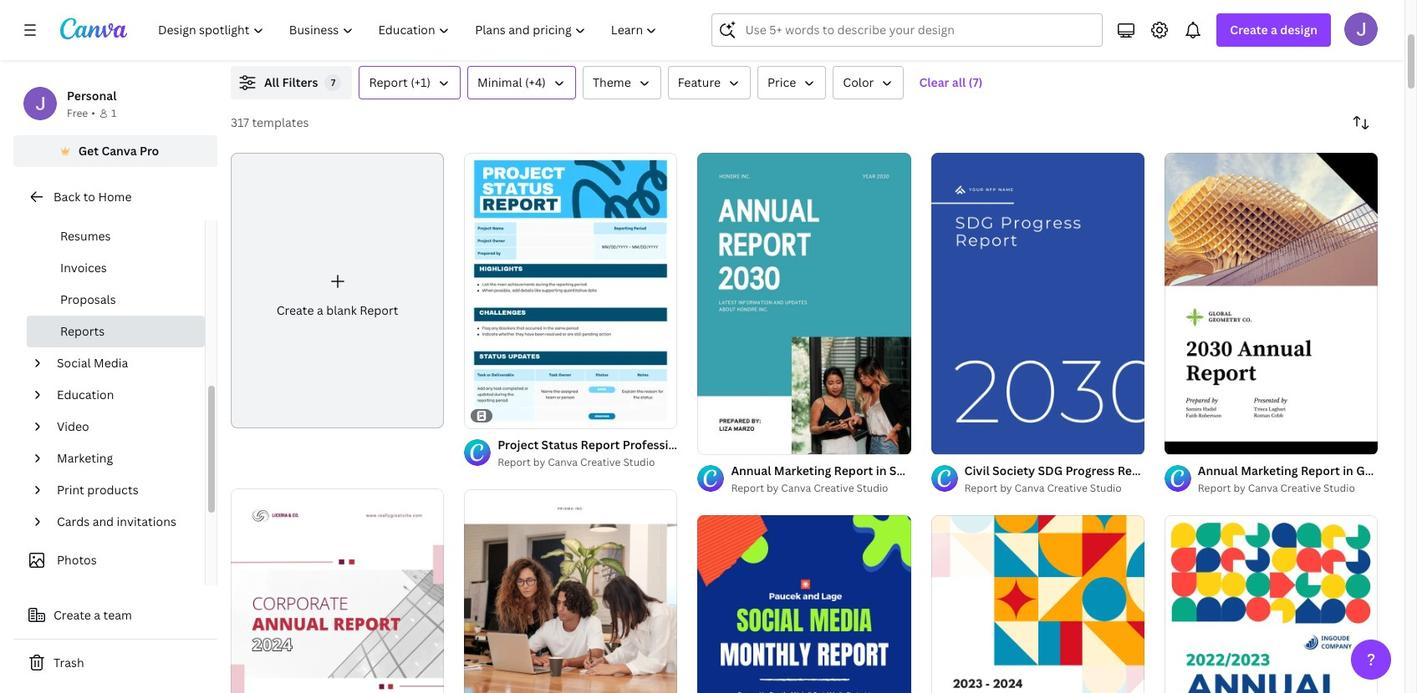 Task type: describe. For each thing, give the bounding box(es) containing it.
Search search field
[[745, 14, 1092, 46]]

annual for annual marketing report in green blac
[[1198, 463, 1238, 479]]

media
[[94, 355, 128, 371]]

get canva pro button
[[13, 135, 217, 167]]

Sort by button
[[1344, 106, 1378, 140]]

annual marketing report in sky blue white clean style link
[[731, 462, 1041, 481]]

report by canva creative studio link for the annual marketing report in sky blue white clean style image
[[731, 481, 911, 497]]

free
[[67, 106, 88, 120]]

print
[[57, 482, 84, 498]]

report inside create a blank report element
[[360, 303, 398, 319]]

by inside annual marketing report in sky blue white clean style report by canva creative studio
[[767, 482, 779, 496]]

red and orange colorful geometric annual report image
[[931, 516, 1144, 694]]

back
[[54, 189, 80, 205]]

a for design
[[1271, 22, 1277, 38]]

invitations
[[117, 514, 176, 530]]

cards
[[57, 514, 90, 530]]

annual marketing report in sky blue white clean style report by canva creative studio
[[731, 463, 1041, 496]]

canva inside get canva pro button
[[101, 143, 137, 159]]

1 of 10 link for annual marketing report in green blac
[[1164, 153, 1378, 455]]

1 vertical spatial report by canva creative studio
[[964, 482, 1122, 496]]

get
[[78, 143, 99, 159]]

annual for annual marketing report in sky blue white clean style
[[731, 463, 771, 479]]

create for create a team
[[54, 608, 91, 624]]

home
[[98, 189, 132, 205]]

print products
[[57, 482, 138, 498]]

annual marketing report in green black simple style image
[[1164, 153, 1378, 455]]

clear all (7) button
[[911, 66, 991, 99]]

top level navigation element
[[147, 13, 672, 47]]

clear all (7)
[[919, 74, 983, 90]]

clear
[[919, 74, 949, 90]]

create a design button
[[1217, 13, 1331, 47]]

filters
[[282, 74, 318, 90]]

color
[[843, 74, 874, 90]]

7 filter options selected element
[[325, 74, 341, 91]]

317
[[231, 115, 249, 130]]

blue and orange playful social media monthly report image
[[698, 516, 911, 694]]

reports
[[60, 324, 105, 339]]

creative inside annual marketing report in green blac report by canva creative studio
[[1280, 482, 1321, 496]]

social
[[57, 355, 91, 371]]

create a team
[[54, 608, 132, 624]]

annual marketing report in sky blue white clean style image
[[698, 153, 911, 455]]

create a team button
[[13, 599, 217, 633]]

invoices
[[60, 260, 107, 276]]

create a design
[[1230, 22, 1318, 38]]

free •
[[67, 106, 95, 120]]

minimal
[[477, 74, 522, 90]]

in for green
[[1343, 463, 1354, 479]]

feature
[[678, 74, 721, 90]]

marketing report in white beige clean style image
[[464, 490, 678, 694]]

jacob simon image
[[1344, 13, 1378, 46]]

2 horizontal spatial 1
[[1176, 435, 1181, 447]]

create a blank report link
[[231, 153, 444, 429]]

education link
[[50, 380, 195, 411]]

1 10 from the left
[[728, 435, 739, 447]]

report by canva creative studio link for annual marketing report in green black simple style image
[[1198, 481, 1378, 497]]

marketing for annual marketing report in green blac
[[1241, 463, 1298, 479]]

cards and invitations link
[[50, 507, 195, 538]]

team
[[103, 608, 132, 624]]

blue
[[912, 463, 938, 479]]

minimal (+4)
[[477, 74, 546, 90]]

back to home link
[[13, 181, 217, 214]]

0 horizontal spatial marketing
[[57, 451, 113, 467]]

canva inside annual marketing report in green blac report by canva creative studio
[[1248, 482, 1278, 496]]

theme button
[[583, 66, 661, 99]]

1 report templates image from the left
[[1021, 0, 1378, 46]]

creative inside annual marketing report in sky blue white clean style report by canva creative studio
[[814, 482, 854, 496]]

all filters
[[264, 74, 318, 90]]

2 report templates image from the left
[[1126, 0, 1273, 16]]

get canva pro
[[78, 143, 159, 159]]

products
[[87, 482, 138, 498]]

pro
[[140, 143, 159, 159]]

proposals link
[[27, 284, 205, 316]]

2 1 of 10 from the left
[[1176, 435, 1206, 447]]

studio inside annual marketing report in sky blue white clean style report by canva creative studio
[[857, 482, 888, 496]]

design
[[1280, 22, 1318, 38]]

all
[[952, 74, 966, 90]]

social media link
[[50, 348, 195, 380]]

and
[[92, 514, 114, 530]]

green
[[1356, 463, 1391, 479]]



Task type: vqa. For each thing, say whether or not it's contained in the screenshot.
'Brand Strategy' BUTTON
no



Task type: locate. For each thing, give the bounding box(es) containing it.
education
[[57, 387, 114, 403]]

marketing for annual marketing report in sky blue white clean style
[[774, 463, 831, 479]]

1
[[111, 106, 116, 120], [709, 435, 714, 447], [1176, 435, 1181, 447]]

cards and invitations
[[57, 514, 176, 530]]

feature button
[[668, 66, 751, 99]]

price
[[768, 74, 796, 90]]

canva inside annual marketing report in sky blue white clean style report by canva creative studio
[[781, 482, 811, 496]]

1 vertical spatial a
[[317, 303, 323, 319]]

0 horizontal spatial in
[[876, 463, 887, 479]]

a left blank
[[317, 303, 323, 319]]

1 horizontal spatial 1 of 10
[[1176, 435, 1206, 447]]

annual marketing report in green blac link
[[1198, 462, 1417, 481]]

report (+1) button
[[359, 66, 461, 99]]

0 horizontal spatial 10
[[728, 435, 739, 447]]

2 annual from the left
[[1198, 463, 1238, 479]]

(+4)
[[525, 74, 546, 90]]

2 vertical spatial create
[[54, 608, 91, 624]]

1 annual from the left
[[731, 463, 771, 479]]

annual
[[731, 463, 771, 479], [1198, 463, 1238, 479]]

creative
[[580, 456, 621, 470], [814, 482, 854, 496], [1047, 482, 1088, 496], [1280, 482, 1321, 496]]

theme
[[593, 74, 631, 90]]

1 1 of 10 from the left
[[709, 435, 739, 447]]

sky
[[889, 463, 910, 479]]

print products link
[[50, 475, 195, 507]]

photos link
[[23, 545, 195, 577]]

create a blank report
[[276, 303, 398, 319]]

2 of from the left
[[1183, 435, 1193, 447]]

red and white simple corporate annual report image
[[231, 489, 444, 694]]

resumes link
[[27, 221, 205, 252]]

1 horizontal spatial annual
[[1198, 463, 1238, 479]]

trash link
[[13, 647, 217, 681]]

in
[[876, 463, 887, 479], [1343, 463, 1354, 479]]

a
[[1271, 22, 1277, 38], [317, 303, 323, 319], [94, 608, 100, 624]]

(+1)
[[411, 74, 431, 90]]

personal
[[67, 88, 117, 104]]

annual marketing report in green blac report by canva creative studio
[[1198, 463, 1417, 496]]

2 horizontal spatial a
[[1271, 22, 1277, 38]]

a inside button
[[94, 608, 100, 624]]

price button
[[758, 66, 826, 99]]

video link
[[50, 411, 195, 443]]

2 vertical spatial a
[[94, 608, 100, 624]]

create a blank report element
[[231, 153, 444, 429]]

report
[[369, 74, 408, 90], [360, 303, 398, 319], [498, 456, 531, 470], [834, 463, 873, 479], [1301, 463, 1340, 479], [731, 482, 764, 496], [964, 482, 998, 496], [1198, 482, 1231, 496]]

trash
[[54, 655, 84, 671]]

0 horizontal spatial report by canva creative studio
[[498, 456, 655, 470]]

create for create a blank report
[[276, 303, 314, 319]]

a for team
[[94, 608, 100, 624]]

create inside dropdown button
[[1230, 22, 1268, 38]]

color button
[[833, 66, 904, 99]]

in inside annual marketing report in sky blue white clean style report by canva creative studio
[[876, 463, 887, 479]]

0 vertical spatial report by canva creative studio
[[498, 456, 655, 470]]

marketing
[[57, 451, 113, 467], [774, 463, 831, 479], [1241, 463, 1298, 479]]

resumes
[[60, 228, 111, 244]]

white
[[941, 463, 974, 479]]

None search field
[[712, 13, 1103, 47]]

1 vertical spatial create
[[276, 303, 314, 319]]

•
[[91, 106, 95, 120]]

0 horizontal spatial a
[[94, 608, 100, 624]]

0 horizontal spatial 1
[[111, 106, 116, 120]]

1 horizontal spatial in
[[1343, 463, 1354, 479]]

0 horizontal spatial annual
[[731, 463, 771, 479]]

templates
[[252, 115, 309, 130]]

create for create a design
[[1230, 22, 1268, 38]]

in left 'green'
[[1343, 463, 1354, 479]]

report by canva creative studio
[[498, 456, 655, 470], [964, 482, 1122, 496]]

of
[[716, 435, 726, 447], [1183, 435, 1193, 447]]

minimal (+4) button
[[467, 66, 576, 99]]

create
[[1230, 22, 1268, 38], [276, 303, 314, 319], [54, 608, 91, 624]]

create left blank
[[276, 303, 314, 319]]

2 1 of 10 link from the left
[[1164, 153, 1378, 455]]

in inside annual marketing report in green blac report by canva creative studio
[[1343, 463, 1354, 479]]

report (+1)
[[369, 74, 431, 90]]

1 of from the left
[[716, 435, 726, 447]]

create left design
[[1230, 22, 1268, 38]]

all
[[264, 74, 279, 90]]

colorful modern annual report cover image
[[1164, 516, 1378, 694]]

1 horizontal spatial a
[[317, 303, 323, 319]]

317 templates
[[231, 115, 309, 130]]

style
[[1012, 463, 1041, 479]]

studio
[[623, 456, 655, 470], [857, 482, 888, 496], [1090, 482, 1122, 496], [1323, 482, 1355, 496]]

a inside dropdown button
[[1271, 22, 1277, 38]]

report inside report by canva creative studio link
[[964, 482, 998, 496]]

2 horizontal spatial create
[[1230, 22, 1268, 38]]

7
[[331, 76, 335, 89]]

report by canva creative studio link
[[498, 455, 678, 472], [731, 481, 911, 497], [964, 481, 1144, 497], [1198, 481, 1378, 497]]

marketing inside annual marketing report in sky blue white clean style report by canva creative studio
[[774, 463, 831, 479]]

a left design
[[1271, 22, 1277, 38]]

1 horizontal spatial marketing
[[774, 463, 831, 479]]

(7)
[[969, 74, 983, 90]]

1 in from the left
[[876, 463, 887, 479]]

annual inside annual marketing report in green blac report by canva creative studio
[[1198, 463, 1238, 479]]

1 horizontal spatial 10
[[1195, 435, 1206, 447]]

a for blank
[[317, 303, 323, 319]]

studio inside annual marketing report in green blac report by canva creative studio
[[1323, 482, 1355, 496]]

1 horizontal spatial 1 of 10 link
[[1164, 153, 1378, 455]]

in left sky
[[876, 463, 887, 479]]

0 horizontal spatial 1 of 10
[[709, 435, 739, 447]]

0 horizontal spatial create
[[54, 608, 91, 624]]

invoices link
[[27, 252, 205, 284]]

2 10 from the left
[[1195, 435, 1206, 447]]

1 of 10 link
[[698, 153, 911, 455], [1164, 153, 1378, 455]]

blank
[[326, 303, 357, 319]]

blac
[[1394, 463, 1417, 479]]

0 vertical spatial create
[[1230, 22, 1268, 38]]

0 horizontal spatial of
[[716, 435, 726, 447]]

in for sky
[[876, 463, 887, 479]]

by inside annual marketing report in green blac report by canva creative studio
[[1234, 482, 1246, 496]]

marketing link
[[50, 443, 195, 475]]

photos
[[57, 553, 97, 569]]

social media
[[57, 355, 128, 371]]

civil society sdg progress report in blue white simple and minimal style image
[[931, 153, 1144, 455]]

clean
[[977, 463, 1009, 479]]

2 in from the left
[[1343, 463, 1354, 479]]

2 horizontal spatial marketing
[[1241, 463, 1298, 479]]

canva inside report by canva creative studio link
[[1015, 482, 1045, 496]]

back to home
[[54, 189, 132, 205]]

1 horizontal spatial create
[[276, 303, 314, 319]]

1 1 of 10 link from the left
[[698, 153, 911, 455]]

0 vertical spatial a
[[1271, 22, 1277, 38]]

canva
[[101, 143, 137, 159], [548, 456, 578, 470], [781, 482, 811, 496], [1015, 482, 1045, 496], [1248, 482, 1278, 496]]

annual inside annual marketing report in sky blue white clean style report by canva creative studio
[[731, 463, 771, 479]]

marketing inside annual marketing report in green blac report by canva creative studio
[[1241, 463, 1298, 479]]

report templates image
[[1021, 0, 1378, 46], [1126, 0, 1273, 16]]

report inside report (+1) button
[[369, 74, 408, 90]]

project status report professional doc in dark blue light blue playful abstract style image
[[464, 153, 678, 429]]

report by canva creative studio link for civil society sdg progress report in blue white simple and minimal style image
[[964, 481, 1144, 497]]

video
[[57, 419, 89, 435]]

create left the "team" at the left bottom of page
[[54, 608, 91, 624]]

create inside button
[[54, 608, 91, 624]]

by
[[533, 456, 545, 470], [767, 482, 779, 496], [1000, 482, 1012, 496], [1234, 482, 1246, 496]]

1 horizontal spatial report by canva creative studio
[[964, 482, 1122, 496]]

0 horizontal spatial 1 of 10 link
[[698, 153, 911, 455]]

a left the "team" at the left bottom of page
[[94, 608, 100, 624]]

1 of 10 link for annual marketing report in sky blue white clean style
[[698, 153, 911, 455]]

10
[[728, 435, 739, 447], [1195, 435, 1206, 447]]

1 horizontal spatial of
[[1183, 435, 1193, 447]]

1 of 10
[[709, 435, 739, 447], [1176, 435, 1206, 447]]

1 horizontal spatial 1
[[709, 435, 714, 447]]

to
[[83, 189, 95, 205]]

proposals
[[60, 292, 116, 308]]

creative inside report by canva creative studio link
[[1047, 482, 1088, 496]]



